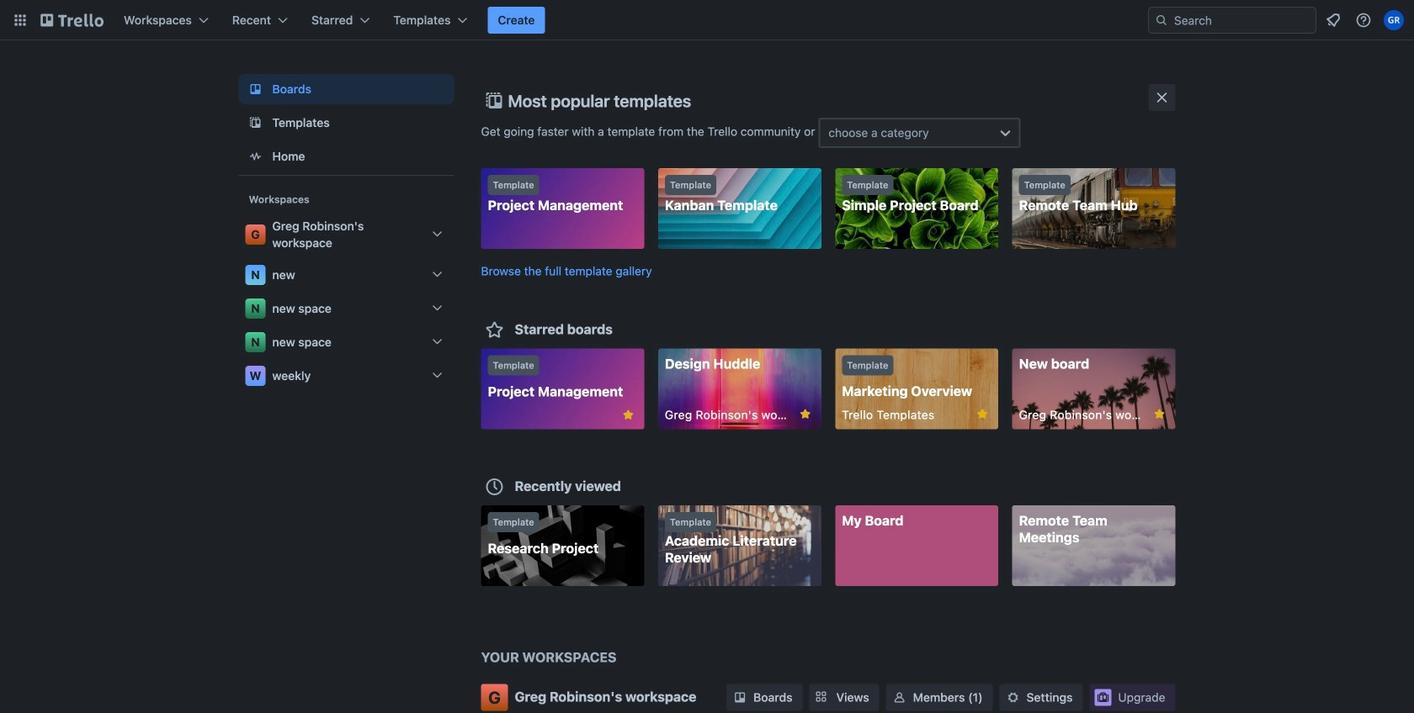 Task type: vqa. For each thing, say whether or not it's contained in the screenshot.
BACK TO HOME image
yes



Task type: locate. For each thing, give the bounding box(es) containing it.
open information menu image
[[1355, 12, 1372, 29]]

2 sm image from the left
[[1005, 690, 1021, 707]]

Search field
[[1168, 8, 1316, 32]]

1 horizontal spatial sm image
[[1005, 690, 1021, 707]]

sm image
[[731, 690, 748, 707], [1005, 690, 1021, 707]]

sm image
[[891, 690, 908, 707]]

0 horizontal spatial sm image
[[731, 690, 748, 707]]

1 horizontal spatial click to unstar this board. it will be removed from your starred list. image
[[975, 407, 990, 422]]

0 notifications image
[[1323, 10, 1343, 30]]

back to home image
[[40, 7, 104, 34]]

click to unstar this board. it will be removed from your starred list. image
[[975, 407, 990, 422], [621, 408, 636, 423]]

search image
[[1155, 13, 1168, 27]]



Task type: describe. For each thing, give the bounding box(es) containing it.
board image
[[245, 79, 266, 99]]

primary element
[[0, 0, 1414, 40]]

1 sm image from the left
[[731, 690, 748, 707]]

greg robinson (gregrobinson96) image
[[1384, 10, 1404, 30]]

template board image
[[245, 113, 266, 133]]

click to unstar this board. it will be removed from your starred list. image
[[798, 407, 813, 422]]

home image
[[245, 146, 266, 167]]

0 horizontal spatial click to unstar this board. it will be removed from your starred list. image
[[621, 408, 636, 423]]



